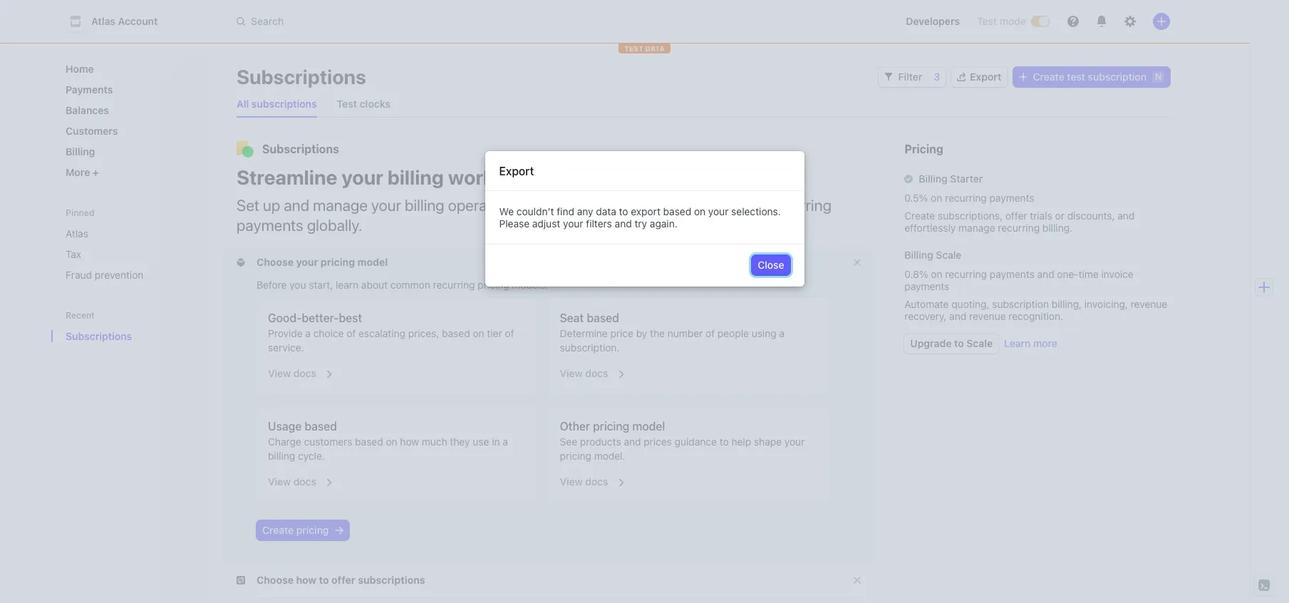 Task type: locate. For each thing, give the bounding box(es) containing it.
create
[[1034, 71, 1065, 83], [905, 210, 936, 222], [262, 524, 294, 536]]

0 horizontal spatial of
[[347, 327, 356, 339]]

recurring
[[945, 192, 987, 204], [771, 196, 832, 215], [998, 222, 1040, 234], [946, 268, 988, 280], [433, 279, 475, 291]]

to inside streamline your billing workflows set up and manage your billing operations to capture more revenue and accept recurring payments globally.
[[524, 196, 537, 215]]

1 vertical spatial svg image
[[335, 526, 343, 535]]

how
[[400, 436, 419, 448]]

to right data in the top left of the page
[[619, 205, 629, 217]]

0 horizontal spatial manage
[[313, 196, 368, 215]]

1 vertical spatial svg image
[[237, 258, 245, 267]]

on
[[931, 192, 943, 204], [694, 205, 706, 217], [931, 268, 943, 280], [473, 327, 485, 339], [386, 436, 398, 448]]

common
[[391, 279, 431, 291]]

pricing
[[321, 256, 355, 268], [478, 279, 509, 291], [593, 420, 630, 433], [560, 450, 592, 462], [296, 524, 329, 536]]

customers link
[[60, 119, 197, 143]]

tier
[[487, 327, 502, 339]]

export button
[[952, 67, 1008, 87]]

upgrade to scale
[[911, 337, 993, 349]]

to inside other pricing model see products and prices guidance to help shape your pricing model.
[[720, 436, 729, 448]]

1 horizontal spatial atlas
[[91, 15, 116, 27]]

2 of from the left
[[505, 327, 514, 339]]

recurring left billing.
[[998, 222, 1040, 234]]

view docs button down subscription.
[[552, 358, 626, 384]]

view down see
[[560, 476, 583, 488]]

billing for billing starter
[[919, 173, 948, 185]]

0 horizontal spatial subscription
[[993, 298, 1050, 310]]

to up 'please'
[[524, 196, 537, 215]]

view docs down service.
[[268, 367, 316, 379]]

pinned element
[[60, 222, 197, 287]]

by
[[636, 327, 648, 339]]

a right the in
[[503, 436, 508, 448]]

create inside the create pricing link
[[262, 524, 294, 536]]

model up about
[[358, 256, 388, 268]]

0 vertical spatial test
[[978, 15, 998, 27]]

home link
[[60, 57, 197, 81]]

determine
[[560, 327, 608, 339]]

2 vertical spatial billing
[[268, 450, 295, 462]]

payments down up
[[237, 216, 304, 235]]

balances link
[[60, 98, 197, 122]]

0 vertical spatial export
[[970, 71, 1002, 83]]

svg image inside the create pricing link
[[335, 526, 343, 535]]

billing up 0.5%
[[919, 173, 948, 185]]

0 vertical spatial scale
[[936, 249, 962, 261]]

0 horizontal spatial export
[[499, 165, 534, 178]]

globally.
[[307, 216, 362, 235]]

a down better-
[[305, 327, 311, 339]]

1 vertical spatial manage
[[959, 222, 996, 234]]

view docs
[[268, 367, 316, 379], [560, 367, 609, 379], [268, 476, 316, 488], [560, 476, 609, 488]]

tab list containing all subscriptions
[[231, 91, 1171, 118]]

1 horizontal spatial scale
[[967, 337, 993, 349]]

docs for model
[[586, 476, 609, 488]]

based right prices, in the bottom left of the page
[[442, 327, 470, 339]]

effortlessly
[[905, 222, 956, 234]]

docs for determine
[[586, 367, 609, 379]]

view docs button down the cycle.
[[260, 466, 334, 492]]

of left people
[[706, 327, 715, 339]]

recurring right accept
[[771, 196, 832, 215]]

automate
[[905, 298, 949, 310]]

1 vertical spatial scale
[[967, 337, 993, 349]]

export inside button
[[970, 71, 1002, 83]]

subscriptions,
[[938, 210, 1003, 222]]

docs down "model."
[[586, 476, 609, 488]]

view docs button for other
[[552, 466, 626, 492]]

0 vertical spatial svg image
[[1019, 73, 1028, 81]]

billing inside core navigation links element
[[66, 145, 95, 158]]

subscription up learn
[[993, 298, 1050, 310]]

to
[[524, 196, 537, 215], [619, 205, 629, 217], [955, 337, 964, 349], [720, 436, 729, 448]]

of right tier
[[505, 327, 514, 339]]

view down charge
[[268, 476, 291, 488]]

view docs for usage
[[268, 476, 316, 488]]

svg image right the export button
[[1019, 73, 1028, 81]]

1 vertical spatial atlas
[[66, 227, 88, 240]]

view docs for other
[[560, 476, 609, 488]]

scale inside button
[[967, 337, 993, 349]]

1 of from the left
[[347, 327, 356, 339]]

1 horizontal spatial subscription
[[1088, 71, 1147, 83]]

0 vertical spatial manage
[[313, 196, 368, 215]]

view docs for seat
[[560, 367, 609, 379]]

payments up 'offer' at top
[[990, 192, 1035, 204]]

view docs down the cycle.
[[268, 476, 316, 488]]

atlas link
[[60, 222, 197, 245]]

view down subscription.
[[560, 367, 583, 379]]

service.
[[268, 342, 304, 354]]

more right learn
[[1034, 337, 1058, 349]]

view for seat based
[[560, 367, 583, 379]]

1 horizontal spatial export
[[970, 71, 1002, 83]]

2 horizontal spatial create
[[1034, 71, 1065, 83]]

start,
[[309, 279, 333, 291]]

help
[[732, 436, 752, 448]]

cycle.
[[298, 450, 325, 462]]

1 horizontal spatial model
[[633, 420, 665, 433]]

view for other pricing model
[[560, 476, 583, 488]]

before
[[257, 279, 287, 291]]

choose your pricing model button
[[237, 255, 391, 270]]

2 vertical spatial subscriptions
[[66, 330, 132, 342]]

and right discounts,
[[1118, 210, 1135, 222]]

atlas inside pinned element
[[66, 227, 88, 240]]

2 vertical spatial billing
[[905, 249, 934, 261]]

recurring inside billing scale 0.8% on recurring payments and one-time invoice payments automate quoting, subscription billing, invoicing, revenue recovery, and revenue recognition.
[[946, 268, 988, 280]]

more up the filters
[[596, 196, 631, 215]]

0 horizontal spatial more
[[596, 196, 631, 215]]

payments link
[[60, 78, 197, 101]]

of down best
[[347, 327, 356, 339]]

view
[[268, 367, 291, 379], [560, 367, 583, 379], [268, 476, 291, 488], [560, 476, 583, 488]]

subscription inside billing scale 0.8% on recurring payments and one-time invoice payments automate quoting, subscription billing, invoicing, revenue recovery, and revenue recognition.
[[993, 298, 1050, 310]]

2 horizontal spatial of
[[706, 327, 715, 339]]

on right 0.8%
[[931, 268, 943, 280]]

of
[[347, 327, 356, 339], [505, 327, 514, 339], [706, 327, 715, 339]]

test left clocks in the left of the page
[[337, 98, 357, 110]]

based up customers
[[305, 420, 337, 433]]

one-
[[1058, 268, 1079, 280]]

1 horizontal spatial create
[[905, 210, 936, 222]]

a right the using
[[780, 327, 785, 339]]

adjust
[[532, 217, 561, 230]]

1 vertical spatial test
[[337, 98, 357, 110]]

svg image left 'filter'
[[885, 73, 893, 81]]

on left how
[[386, 436, 398, 448]]

and left accept
[[692, 196, 718, 215]]

view docs button for seat
[[552, 358, 626, 384]]

your inside other pricing model see products and prices guidance to help shape your pricing model.
[[785, 436, 805, 448]]

payments inside 0.5% on recurring payments create subscriptions, offer trials or discounts, and effortlessly manage recurring billing.
[[990, 192, 1035, 204]]

billing up more
[[66, 145, 95, 158]]

1 vertical spatial billing
[[919, 173, 948, 185]]

1 vertical spatial model
[[633, 420, 665, 433]]

docs down the cycle.
[[294, 476, 316, 488]]

1 vertical spatial create
[[905, 210, 936, 222]]

we couldn't find any data to export based on your selections. please adjust your filters and try again.
[[499, 205, 781, 230]]

atlas inside button
[[91, 15, 116, 27]]

scale inside billing scale 0.8% on recurring payments and one-time invoice payments automate quoting, subscription billing, invoicing, revenue recovery, and revenue recognition.
[[936, 249, 962, 261]]

manage up globally.
[[313, 196, 368, 215]]

1 vertical spatial export
[[499, 165, 534, 178]]

subscription right test
[[1088, 71, 1147, 83]]

subscriptions
[[252, 98, 317, 110]]

0 vertical spatial billing
[[388, 165, 444, 189]]

manage inside 0.5% on recurring payments create subscriptions, offer trials or discounts, and effortlessly manage recurring billing.
[[959, 222, 996, 234]]

good-better-best provide a choice of escalating prices, based on tier of service.
[[268, 312, 514, 354]]

0 horizontal spatial svg image
[[335, 526, 343, 535]]

1 vertical spatial more
[[1034, 337, 1058, 349]]

revenue right invoicing,
[[1131, 298, 1168, 310]]

0 vertical spatial more
[[596, 196, 631, 215]]

capture
[[541, 196, 593, 215]]

atlas account
[[91, 15, 158, 27]]

tax link
[[60, 242, 197, 266]]

more
[[66, 166, 93, 178]]

or
[[1056, 210, 1065, 222]]

atlas for atlas account
[[91, 15, 116, 27]]

your inside dropdown button
[[296, 256, 318, 268]]

0 horizontal spatial revenue
[[634, 196, 688, 215]]

1 horizontal spatial a
[[503, 436, 508, 448]]

mode
[[1000, 15, 1027, 27]]

and left prices in the bottom of the page
[[624, 436, 641, 448]]

scale down the effortlessly
[[936, 249, 962, 261]]

other
[[560, 420, 590, 433]]

much
[[422, 436, 447, 448]]

you
[[290, 279, 306, 291]]

export right 3
[[970, 71, 1002, 83]]

all
[[237, 98, 249, 110]]

scale left learn
[[967, 337, 993, 349]]

model.
[[594, 450, 626, 462]]

recurring up quoting,
[[946, 268, 988, 280]]

charge
[[268, 436, 301, 448]]

payments
[[66, 83, 113, 96]]

0 vertical spatial create
[[1034, 71, 1065, 83]]

manage left 'offer' at top
[[959, 222, 996, 234]]

svg image left choose
[[237, 258, 245, 267]]

0 horizontal spatial a
[[305, 327, 311, 339]]

0 vertical spatial atlas
[[91, 15, 116, 27]]

on left tier
[[473, 327, 485, 339]]

view down service.
[[268, 367, 291, 379]]

invoice
[[1102, 268, 1134, 280]]

all subscriptions
[[237, 98, 317, 110]]

test left mode
[[978, 15, 998, 27]]

revenue up learn
[[970, 310, 1006, 322]]

subscriptions up streamline on the left of page
[[262, 143, 339, 155]]

and left try at the top of the page
[[615, 217, 632, 230]]

search
[[251, 15, 284, 27]]

workflows
[[448, 165, 545, 189]]

3 of from the left
[[706, 327, 715, 339]]

test for test clocks
[[337, 98, 357, 110]]

billing for billing scale 0.8% on recurring payments and one-time invoice payments automate quoting, subscription billing, invoicing, revenue recovery, and revenue recognition.
[[905, 249, 934, 261]]

data
[[596, 205, 617, 217]]

billing inside usage based charge customers based on how much they use in a billing cycle.
[[268, 450, 295, 462]]

atlas left the account on the top left of page
[[91, 15, 116, 27]]

to inside we couldn't find any data to export based on your selections. please adjust your filters and try again.
[[619, 205, 629, 217]]

svg image right create pricing
[[335, 526, 343, 535]]

view docs button for good-
[[260, 358, 334, 384]]

svg image inside choose your pricing model dropdown button
[[237, 258, 245, 267]]

0 vertical spatial billing
[[66, 145, 95, 158]]

billing up 0.8%
[[905, 249, 934, 261]]

0 horizontal spatial svg image
[[237, 258, 245, 267]]

export
[[631, 205, 661, 217]]

based inside good-better-best provide a choice of escalating prices, based on tier of service.
[[442, 327, 470, 339]]

export up 'we'
[[499, 165, 534, 178]]

subscriptions link
[[60, 324, 177, 348]]

filters
[[586, 217, 612, 230]]

escalating
[[359, 327, 406, 339]]

test
[[625, 44, 644, 53]]

1 horizontal spatial manage
[[959, 222, 996, 234]]

docs down service.
[[294, 367, 316, 379]]

svg image
[[885, 73, 893, 81], [237, 258, 245, 267]]

best
[[339, 312, 362, 324]]

all subscriptions link
[[231, 94, 323, 114]]

view docs down subscription.
[[560, 367, 609, 379]]

subscriptions down the recent
[[66, 330, 132, 342]]

0 horizontal spatial scale
[[936, 249, 962, 261]]

0 horizontal spatial create
[[262, 524, 294, 536]]

0 horizontal spatial model
[[358, 256, 388, 268]]

based up price
[[587, 312, 619, 324]]

0 vertical spatial model
[[358, 256, 388, 268]]

billing for billing
[[66, 145, 95, 158]]

model up prices in the bottom of the page
[[633, 420, 665, 433]]

atlas down pinned
[[66, 227, 88, 240]]

1 vertical spatial subscription
[[993, 298, 1050, 310]]

svg image
[[1019, 73, 1028, 81], [335, 526, 343, 535]]

shape
[[754, 436, 782, 448]]

subscriptions up subscriptions
[[237, 65, 366, 88]]

atlas for atlas
[[66, 227, 88, 240]]

0 vertical spatial svg image
[[885, 73, 893, 81]]

0 horizontal spatial test
[[337, 98, 357, 110]]

on inside we couldn't find any data to export based on your selections. please adjust your filters and try again.
[[694, 205, 706, 217]]

choice
[[314, 327, 344, 339]]

and inside we couldn't find any data to export based on your selections. please adjust your filters and try again.
[[615, 217, 632, 230]]

choose
[[257, 256, 294, 268]]

view docs down "model."
[[560, 476, 609, 488]]

create pricing
[[262, 524, 329, 536]]

balances
[[66, 104, 109, 116]]

to left help at the right
[[720, 436, 729, 448]]

to right upgrade
[[955, 337, 964, 349]]

set
[[237, 196, 259, 215]]

based right export
[[664, 205, 692, 217]]

create for create test subscription
[[1034, 71, 1065, 83]]

billing inside billing scale 0.8% on recurring payments and one-time invoice payments automate quoting, subscription billing, invoicing, revenue recovery, and revenue recognition.
[[905, 249, 934, 261]]

developers link
[[901, 10, 966, 33]]

1 horizontal spatial test
[[978, 15, 998, 27]]

in
[[492, 436, 500, 448]]

more
[[596, 196, 631, 215], [1034, 337, 1058, 349]]

1 horizontal spatial of
[[505, 327, 514, 339]]

on right 'again.'
[[694, 205, 706, 217]]

view docs button down service.
[[260, 358, 334, 384]]

view docs button down "model."
[[552, 466, 626, 492]]

2 horizontal spatial a
[[780, 327, 785, 339]]

on right 0.5%
[[931, 192, 943, 204]]

upgrade
[[911, 337, 952, 349]]

docs down subscription.
[[586, 367, 609, 379]]

revenue up 'again.'
[[634, 196, 688, 215]]

export
[[970, 71, 1002, 83], [499, 165, 534, 178]]

tab list
[[231, 91, 1171, 118]]

2 vertical spatial create
[[262, 524, 294, 536]]

0 horizontal spatial atlas
[[66, 227, 88, 240]]

billing.
[[1043, 222, 1073, 234]]



Task type: describe. For each thing, give the bounding box(es) containing it.
offer
[[1006, 210, 1028, 222]]

good-
[[268, 312, 302, 324]]

provide
[[268, 327, 303, 339]]

developers
[[906, 15, 960, 27]]

and right up
[[284, 196, 310, 215]]

on inside good-better-best provide a choice of escalating prices, based on tier of service.
[[473, 327, 485, 339]]

model inside choose your pricing model dropdown button
[[358, 256, 388, 268]]

subscription.
[[560, 342, 620, 354]]

customers
[[304, 436, 353, 448]]

a inside good-better-best provide a choice of escalating prices, based on tier of service.
[[305, 327, 311, 339]]

a inside seat based determine price by the number of people using a subscription.
[[780, 327, 785, 339]]

recent
[[66, 310, 95, 321]]

time
[[1079, 268, 1099, 280]]

a inside usage based charge customers based on how much they use in a billing cycle.
[[503, 436, 508, 448]]

1 vertical spatial subscriptions
[[262, 143, 339, 155]]

1 horizontal spatial revenue
[[970, 310, 1006, 322]]

find
[[557, 205, 575, 217]]

0.8%
[[905, 268, 929, 280]]

on inside 0.5% on recurring payments create subscriptions, offer trials or discounts, and effortlessly manage recurring billing.
[[931, 192, 943, 204]]

core navigation links element
[[60, 57, 197, 184]]

Search search field
[[228, 8, 630, 35]]

customers
[[66, 125, 118, 137]]

1 horizontal spatial svg image
[[885, 73, 893, 81]]

account
[[118, 15, 158, 27]]

n
[[1156, 71, 1162, 82]]

couldn't
[[517, 205, 554, 217]]

recognition.
[[1009, 310, 1064, 322]]

accept
[[721, 196, 768, 215]]

seat
[[560, 312, 584, 324]]

guidance
[[675, 436, 717, 448]]

test
[[1068, 71, 1086, 83]]

seat based determine price by the number of people using a subscription.
[[560, 312, 785, 354]]

billing link
[[60, 140, 197, 163]]

more button
[[60, 160, 197, 184]]

revenue inside streamline your billing workflows set up and manage your billing operations to capture more revenue and accept recurring payments globally.
[[634, 196, 688, 215]]

we
[[499, 205, 514, 217]]

create test subscription
[[1034, 71, 1147, 83]]

any
[[577, 205, 594, 217]]

and inside 0.5% on recurring payments create subscriptions, offer trials or discounts, and effortlessly manage recurring billing.
[[1118, 210, 1135, 222]]

create for create pricing
[[262, 524, 294, 536]]

prevention
[[95, 269, 144, 281]]

choose your pricing model
[[257, 256, 388, 268]]

0 vertical spatial subscription
[[1088, 71, 1147, 83]]

recurring up subscriptions,
[[945, 192, 987, 204]]

and up "upgrade to scale"
[[950, 310, 967, 322]]

create inside 0.5% on recurring payments create subscriptions, offer trials or discounts, and effortlessly manage recurring billing.
[[905, 210, 936, 222]]

close
[[758, 259, 785, 271]]

quoting,
[[952, 298, 990, 310]]

please
[[499, 217, 530, 230]]

test for test mode
[[978, 15, 998, 27]]

payments up "recognition."
[[990, 268, 1035, 280]]

data
[[646, 44, 665, 53]]

recent navigation links element
[[51, 309, 208, 348]]

billing starter
[[919, 173, 983, 185]]

tax
[[66, 248, 81, 260]]

billing scale 0.8% on recurring payments and one-time invoice payments automate quoting, subscription billing, invoicing, revenue recovery, and revenue recognition.
[[905, 249, 1168, 322]]

pricing inside dropdown button
[[321, 256, 355, 268]]

upgrade to scale button
[[905, 334, 999, 354]]

view for good-better-best
[[268, 367, 291, 379]]

models.
[[512, 279, 548, 291]]

billing,
[[1052, 298, 1082, 310]]

operations
[[448, 196, 520, 215]]

clocks
[[360, 98, 391, 110]]

recurring right "common"
[[433, 279, 475, 291]]

learn more
[[1005, 337, 1058, 349]]

other pricing model see products and prices guidance to help shape your pricing model.
[[560, 420, 805, 462]]

try
[[635, 217, 647, 230]]

price
[[611, 327, 634, 339]]

1 vertical spatial billing
[[405, 196, 445, 215]]

people
[[718, 327, 749, 339]]

more inside streamline your billing workflows set up and manage your billing operations to capture more revenue and accept recurring payments globally.
[[596, 196, 631, 215]]

based inside seat based determine price by the number of people using a subscription.
[[587, 312, 619, 324]]

pricing
[[905, 143, 944, 155]]

docs for charge
[[294, 476, 316, 488]]

see
[[560, 436, 578, 448]]

fraud prevention
[[66, 269, 144, 281]]

view docs button for usage
[[260, 466, 334, 492]]

and inside other pricing model see products and prices guidance to help shape your pricing model.
[[624, 436, 641, 448]]

invoicing,
[[1085, 298, 1129, 310]]

0 vertical spatial subscriptions
[[237, 65, 366, 88]]

0.5%
[[905, 192, 929, 204]]

prices
[[644, 436, 672, 448]]

based left how
[[355, 436, 383, 448]]

streamline your billing workflows set up and manage your billing operations to capture more revenue and accept recurring payments globally.
[[237, 165, 832, 235]]

fraud prevention link
[[60, 263, 197, 287]]

before you start, learn about common recurring pricing models.
[[257, 279, 548, 291]]

the
[[650, 327, 665, 339]]

filter
[[899, 71, 923, 83]]

and left "one-"
[[1038, 268, 1055, 280]]

based inside we couldn't find any data to export based on your selections. please adjust your filters and try again.
[[664, 205, 692, 217]]

1 horizontal spatial svg image
[[1019, 73, 1028, 81]]

1 horizontal spatial more
[[1034, 337, 1058, 349]]

on inside usage based charge customers based on how much they use in a billing cycle.
[[386, 436, 398, 448]]

2 horizontal spatial revenue
[[1131, 298, 1168, 310]]

up
[[263, 196, 280, 215]]

test mode
[[978, 15, 1027, 27]]

subscriptions inside subscriptions link
[[66, 330, 132, 342]]

to inside button
[[955, 337, 964, 349]]

starter
[[951, 173, 983, 185]]

0.5% on recurring payments create subscriptions, offer trials or discounts, and effortlessly manage recurring billing.
[[905, 192, 1135, 234]]

of inside seat based determine price by the number of people using a subscription.
[[706, 327, 715, 339]]

view for usage based
[[268, 476, 291, 488]]

atlas account button
[[66, 11, 172, 31]]

discounts,
[[1068, 210, 1115, 222]]

manage inside streamline your billing workflows set up and manage your billing operations to capture more revenue and accept recurring payments globally.
[[313, 196, 368, 215]]

using
[[752, 327, 777, 339]]

model inside other pricing model see products and prices guidance to help shape your pricing model.
[[633, 420, 665, 433]]

selections.
[[732, 205, 781, 217]]

learn more link
[[1005, 337, 1058, 351]]

again.
[[650, 217, 678, 230]]

payments inside streamline your billing workflows set up and manage your billing operations to capture more revenue and accept recurring payments globally.
[[237, 216, 304, 235]]

pinned navigation links element
[[60, 207, 197, 287]]

products
[[580, 436, 621, 448]]

docs for best
[[294, 367, 316, 379]]

view docs for good-
[[268, 367, 316, 379]]

on inside billing scale 0.8% on recurring payments and one-time invoice payments automate quoting, subscription billing, invoicing, revenue recovery, and revenue recognition.
[[931, 268, 943, 280]]

learn
[[1005, 337, 1031, 349]]

better-
[[302, 312, 339, 324]]

payments up 'automate' at the right
[[905, 280, 950, 292]]

test data
[[625, 44, 665, 53]]

recurring inside streamline your billing workflows set up and manage your billing operations to capture more revenue and accept recurring payments globally.
[[771, 196, 832, 215]]

usage based charge customers based on how much they use in a billing cycle.
[[268, 420, 508, 462]]



Task type: vqa. For each thing, say whether or not it's contained in the screenshot.
to within 'We couldn't find any data to export based on your selections. Please adjust your filters and try again.'
yes



